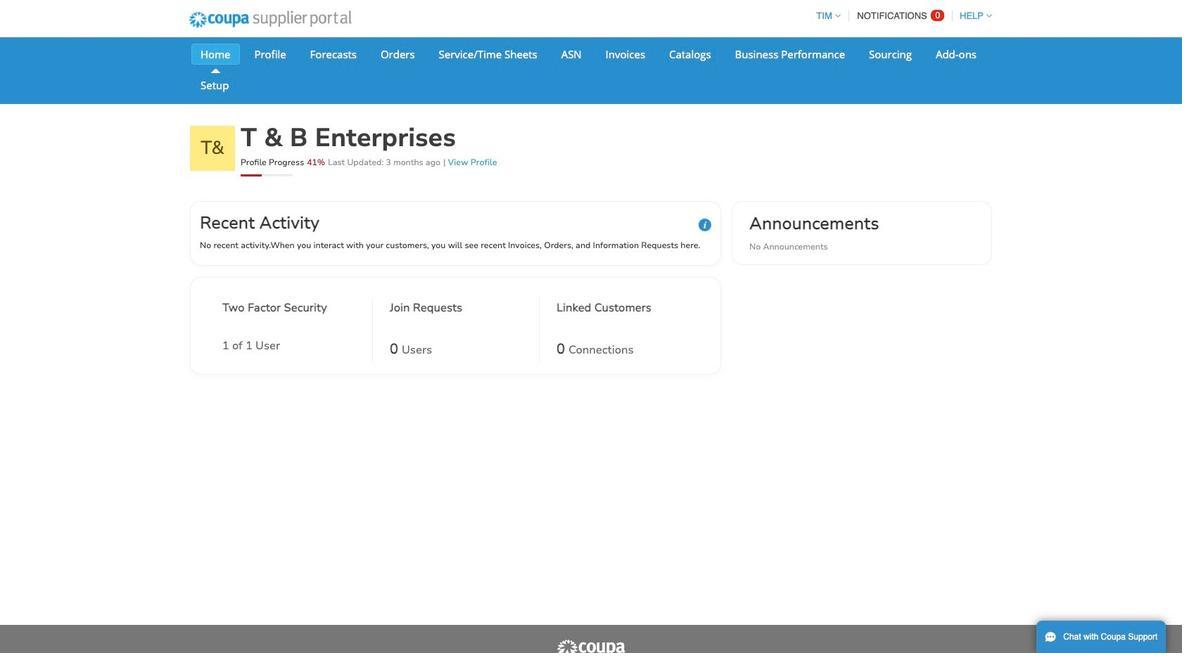 Task type: locate. For each thing, give the bounding box(es) containing it.
0 horizontal spatial coupa supplier portal image
[[179, 2, 361, 37]]

navigation
[[810, 2, 992, 30]]

coupa supplier portal image
[[179, 2, 361, 37], [556, 640, 626, 654]]

1 vertical spatial coupa supplier portal image
[[556, 640, 626, 654]]

0 vertical spatial coupa supplier portal image
[[179, 2, 361, 37]]



Task type: describe. For each thing, give the bounding box(es) containing it.
additional information image
[[699, 219, 711, 232]]

1 horizontal spatial coupa supplier portal image
[[556, 640, 626, 654]]

t& image
[[190, 126, 235, 171]]



Task type: vqa. For each thing, say whether or not it's contained in the screenshot.
Additional Information image
yes



